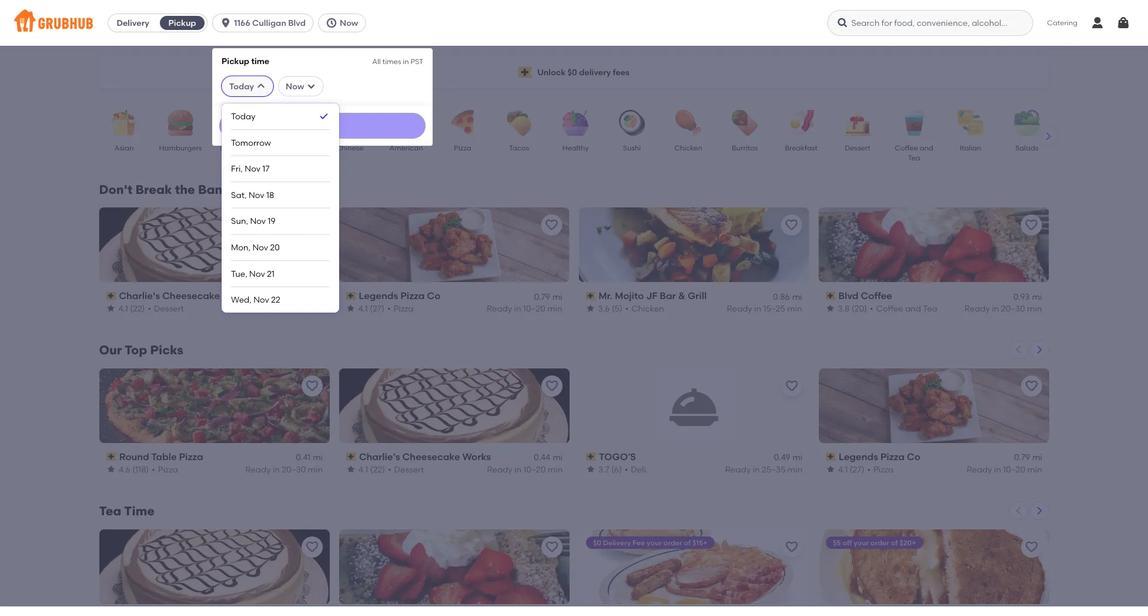 Task type: vqa. For each thing, say whether or not it's contained in the screenshot.
GRILL
yes



Task type: locate. For each thing, give the bounding box(es) containing it.
0 vertical spatial legends
[[359, 290, 398, 302]]

0 horizontal spatial (27)
[[370, 303, 384, 313]]

0 horizontal spatial 4.1 (22)
[[118, 303, 145, 313]]

0.44 mi
[[533, 452, 562, 462]]

nov left '17'
[[245, 164, 260, 174]]

2 vertical spatial caret right icon image
[[1035, 506, 1044, 515]]

ready for blvd's subscription pass image
[[965, 303, 990, 313]]

now
[[340, 18, 358, 28], [286, 81, 304, 91]]

0 horizontal spatial chicken
[[631, 303, 664, 313]]

delivery
[[117, 18, 149, 28], [603, 538, 631, 547]]

fast food image
[[216, 110, 257, 136]]

ready in 20–30 min down the 0.93 on the top right of page
[[965, 303, 1042, 313]]

blvd right culligan
[[288, 18, 306, 28]]

mi
[[552, 291, 562, 301], [792, 291, 802, 301], [1032, 291, 1042, 301], [313, 452, 322, 462], [552, 452, 562, 462], [792, 452, 802, 462], [1032, 452, 1042, 462]]

delivery button
[[108, 14, 158, 32]]

delivery left fee
[[603, 538, 631, 547]]

your right fee
[[646, 538, 661, 547]]

blvd coffee
[[838, 290, 892, 302]]

list box containing today
[[231, 103, 330, 313]]

pickup for pickup
[[168, 18, 196, 28]]

1 horizontal spatial charlie's
[[359, 451, 400, 463]]

1 vertical spatial works
[[462, 451, 491, 463]]

save this restaurant image
[[545, 218, 559, 232], [784, 379, 799, 393], [1024, 379, 1038, 393]]

1 vertical spatial now
[[286, 81, 304, 91]]

1 vertical spatial blvd
[[838, 290, 858, 302]]

italian
[[959, 143, 981, 152]]

1 vertical spatial 20–30
[[281, 464, 306, 474]]

0 horizontal spatial $0
[[567, 67, 577, 77]]

dessert
[[845, 143, 870, 152], [154, 303, 184, 313], [394, 464, 424, 474]]

mon,
[[231, 242, 250, 252]]

today down pickup time
[[229, 81, 254, 91]]

1 caret left icon image from the top
[[1014, 345, 1023, 354]]

0 horizontal spatial svg image
[[326, 17, 337, 29]]

nov for sat,
[[249, 190, 264, 200]]

4.1 (27)
[[358, 303, 384, 313], [838, 464, 864, 474]]

in
[[403, 57, 409, 66], [274, 303, 281, 313], [514, 303, 521, 313], [754, 303, 761, 313], [992, 303, 999, 313], [272, 464, 279, 474], [514, 464, 521, 474], [752, 464, 759, 474], [994, 464, 1001, 474]]

1 horizontal spatial charlie's cheesecake works
[[359, 451, 491, 463]]

pickup inside button
[[168, 18, 196, 28]]

catering
[[1047, 18, 1077, 27]]

0 vertical spatial legends pizza co
[[359, 290, 440, 302]]

1 order from the left
[[663, 538, 682, 547]]

1 vertical spatial 0.79 mi
[[1014, 452, 1042, 462]]

ready in 20–30 min down 0.41
[[245, 464, 322, 474]]

1 vertical spatial co
[[907, 451, 920, 463]]

2 vertical spatial coffee
[[876, 303, 903, 313]]

4.1
[[118, 303, 128, 313], [358, 303, 368, 313], [358, 464, 368, 474], [838, 464, 847, 474]]

chicken
[[674, 143, 702, 152], [631, 303, 664, 313]]

1166 culligan blvd
[[234, 18, 306, 28]]

blvd
[[288, 18, 306, 28], [838, 290, 858, 302]]

1 horizontal spatial co
[[907, 451, 920, 463]]

subscription pass image left round
[[106, 453, 116, 461]]

subscription pass image for charlie's
[[106, 292, 116, 300]]

• coffee and tea
[[870, 303, 937, 313]]

and
[[919, 143, 933, 152], [905, 303, 921, 313]]

tacos image
[[498, 110, 539, 136]]

1 vertical spatial delivery
[[603, 538, 631, 547]]

nov left 20
[[252, 242, 268, 252]]

and right (20)
[[905, 303, 921, 313]]

picks
[[150, 343, 183, 358]]

chicken down the chicken image at the top of the page
[[674, 143, 702, 152]]

nov left 19
[[250, 216, 266, 226]]

1 vertical spatial caret right icon image
[[1035, 345, 1044, 354]]

coffee and tea
[[895, 143, 933, 162]]

subscription pass image for blvd
[[826, 292, 836, 300]]

tue, nov 21
[[231, 269, 275, 279]]

$15+
[[692, 538, 707, 547]]

order left $15+
[[663, 538, 682, 547]]

mexican image
[[272, 110, 314, 136]]

nov left 21
[[249, 269, 265, 279]]

tomorrow
[[231, 137, 271, 147]]

top
[[125, 343, 147, 358]]

0 vertical spatial $0
[[567, 67, 577, 77]]

caret right icon image
[[1044, 132, 1053, 141], [1035, 345, 1044, 354], [1035, 506, 1044, 515]]

0 horizontal spatial works
[[222, 290, 251, 302]]

0 vertical spatial blvd
[[288, 18, 306, 28]]

min
[[307, 303, 322, 313], [547, 303, 562, 313], [787, 303, 802, 313], [1027, 303, 1042, 313], [307, 464, 322, 474], [547, 464, 562, 474], [787, 464, 802, 474], [1027, 464, 1042, 474]]

subscription pass image up our at the left bottom
[[106, 292, 116, 300]]

1 vertical spatial 4.1 (27)
[[838, 464, 864, 474]]

star icon image
[[106, 304, 116, 313], [346, 304, 355, 313], [586, 304, 595, 313], [826, 304, 835, 313], [106, 465, 116, 474], [346, 465, 355, 474], [586, 465, 595, 474], [826, 465, 835, 474]]

0 vertical spatial coffee
[[895, 143, 918, 152]]

list box inside main navigation navigation
[[231, 103, 330, 313]]

• pizza
[[387, 303, 414, 313], [152, 464, 178, 474], [867, 464, 893, 474]]

nov left the 18
[[249, 190, 264, 200]]

1 horizontal spatial $0
[[593, 538, 601, 547]]

ready in 20–30 min
[[965, 303, 1042, 313], [245, 464, 322, 474]]

ready
[[247, 303, 272, 313], [487, 303, 512, 313], [727, 303, 752, 313], [965, 303, 990, 313], [245, 464, 270, 474], [487, 464, 512, 474], [725, 464, 750, 474], [966, 464, 992, 474]]

1 horizontal spatial (27)
[[849, 464, 864, 474]]

legends pizza co for right save this restaurant icon
[[838, 451, 920, 463]]

2 vertical spatial tea
[[99, 504, 121, 519]]

american image
[[385, 110, 426, 136]]

save this restaurant image
[[784, 218, 799, 232], [1024, 218, 1038, 232], [305, 379, 319, 393], [545, 379, 559, 393], [305, 540, 319, 554], [545, 540, 559, 554], [784, 540, 799, 554], [1024, 540, 1038, 554]]

coffee
[[895, 143, 918, 152], [861, 290, 892, 302], [876, 303, 903, 313]]

(27) for right save this restaurant icon
[[849, 464, 864, 474]]

0 vertical spatial (22)
[[130, 303, 145, 313]]

0 vertical spatial • dessert
[[148, 303, 184, 313]]

0 vertical spatial works
[[222, 290, 251, 302]]

caret right icon image for tea time
[[1035, 506, 1044, 515]]

coffee up (20)
[[861, 290, 892, 302]]

charlie's cheesecake works
[[119, 290, 251, 302], [359, 451, 491, 463]]

0 horizontal spatial legends pizza co
[[359, 290, 440, 302]]

1 vertical spatial coffee
[[861, 290, 892, 302]]

20–30
[[1001, 303, 1025, 313], [281, 464, 306, 474]]

$0 left fee
[[593, 538, 601, 547]]

1 vertical spatial • dessert
[[388, 464, 424, 474]]

nov left 22
[[253, 295, 269, 305]]

sushi image
[[611, 110, 652, 136]]

chicken down jf
[[631, 303, 664, 313]]

0 vertical spatial ready in 20–30 min
[[965, 303, 1042, 313]]

0 vertical spatial tea
[[908, 154, 920, 162]]

0 horizontal spatial of
[[684, 538, 690, 547]]

burritos image
[[724, 110, 765, 136]]

1 horizontal spatial chicken
[[674, 143, 702, 152]]

pst
[[411, 57, 423, 66]]

0 vertical spatial co
[[427, 290, 440, 302]]

1 vertical spatial tea
[[923, 303, 937, 313]]

nov for tue,
[[249, 269, 265, 279]]

1 horizontal spatial tea
[[908, 154, 920, 162]]

svg image inside 1166 culligan blvd button
[[220, 17, 232, 29]]

delivery left the pickup button
[[117, 18, 149, 28]]

check icon image
[[318, 110, 330, 122]]

(22)
[[130, 303, 145, 313], [370, 464, 385, 474]]

1 vertical spatial caret left icon image
[[1014, 506, 1023, 515]]

coffee down coffee and tea image
[[895, 143, 918, 152]]

fast
[[220, 143, 234, 152]]

coffee for • coffee and tea
[[876, 303, 903, 313]]

1 horizontal spatial legends
[[838, 451, 878, 463]]

coffee inside coffee and tea
[[895, 143, 918, 152]]

subscription pass image
[[346, 292, 356, 300], [346, 453, 356, 461], [826, 453, 836, 461]]

mr. mojito jf bar & grill
[[599, 290, 707, 302]]

subscription pass image for round
[[106, 453, 116, 461]]

1 horizontal spatial order
[[870, 538, 889, 547]]

order left $20+
[[870, 538, 889, 547]]

0 horizontal spatial 4.1 (27)
[[358, 303, 384, 313]]

1 horizontal spatial 4.1 (22)
[[358, 464, 385, 474]]

•
[[148, 303, 151, 313], [387, 303, 391, 313], [625, 303, 629, 313], [870, 303, 873, 313], [152, 464, 155, 474], [388, 464, 391, 474], [624, 464, 628, 474], [867, 464, 870, 474]]

1 vertical spatial pickup
[[222, 56, 249, 66]]

0 vertical spatial caret right icon image
[[1044, 132, 1053, 141]]

works inside charlie's cheesecake works link
[[222, 290, 251, 302]]

sun, nov 19
[[231, 216, 276, 226]]

svg image
[[1116, 16, 1130, 30], [220, 17, 232, 29], [256, 82, 266, 91], [306, 82, 316, 91]]

2 of from the left
[[891, 538, 897, 547]]

works
[[222, 290, 251, 302], [462, 451, 491, 463]]

save this restaurant button
[[541, 215, 562, 236], [781, 215, 802, 236], [1021, 215, 1042, 236], [301, 376, 322, 397], [541, 376, 562, 397], [781, 376, 802, 397], [1021, 376, 1042, 397], [301, 537, 322, 558], [541, 537, 562, 558], [781, 537, 802, 558], [1021, 537, 1042, 558]]

1 horizontal spatial works
[[462, 451, 491, 463]]

sat, nov 18
[[231, 190, 274, 200]]

works for subscription pass icon corresponding to togo's
[[462, 451, 491, 463]]

ready for subscription pass image related to mr.
[[727, 303, 752, 313]]

20–30 down the 0.93 on the top right of page
[[1001, 303, 1025, 313]]

$0 right the unlock
[[567, 67, 577, 77]]

1 horizontal spatial now
[[340, 18, 358, 28]]

subscription pass image inside charlie's cheesecake works link
[[106, 292, 116, 300]]

healthy image
[[555, 110, 596, 136]]

1 of from the left
[[684, 538, 690, 547]]

1 horizontal spatial ready in 20–30 min
[[965, 303, 1042, 313]]

pickup left time
[[222, 56, 249, 66]]

1 horizontal spatial 0.79
[[1014, 452, 1030, 462]]

1 horizontal spatial • dessert
[[388, 464, 424, 474]]

10–20
[[283, 303, 306, 313], [523, 303, 545, 313], [523, 464, 545, 474], [1003, 464, 1025, 474]]

0 vertical spatial cheesecake
[[162, 290, 220, 302]]

0 horizontal spatial charlie's
[[119, 290, 160, 302]]

pickup right delivery button
[[168, 18, 196, 28]]

subscription pass image left mr.
[[586, 292, 596, 300]]

0 horizontal spatial blvd
[[288, 18, 306, 28]]

20–30 down 0.41
[[281, 464, 306, 474]]

0 vertical spatial caret left icon image
[[1014, 345, 1023, 354]]

0.79
[[534, 291, 550, 301], [1014, 452, 1030, 462]]

caret left icon image for tea time
[[1014, 506, 1023, 515]]

subscription pass image left 'blvd coffee'
[[826, 292, 836, 300]]

chinese image
[[329, 110, 370, 136]]

1 vertical spatial legends
[[838, 451, 878, 463]]

1 vertical spatial legends pizza co
[[838, 451, 920, 463]]

ready in 20–30 min for round table pizza
[[245, 464, 322, 474]]

0 horizontal spatial delivery
[[117, 18, 149, 28]]

4.6
[[118, 464, 130, 474]]

pizza
[[454, 143, 471, 152], [400, 290, 425, 302], [393, 303, 414, 313], [179, 451, 203, 463], [880, 451, 904, 463], [158, 464, 178, 474], [873, 464, 893, 474]]

1 horizontal spatial 4.1 (27)
[[838, 464, 864, 474]]

togo's
[[599, 451, 636, 463]]

charlie's cheesecake works link
[[106, 289, 322, 302]]

0.79 mi
[[534, 291, 562, 301], [1014, 452, 1042, 462]]

of left $15+
[[684, 538, 690, 547]]

0 vertical spatial dessert
[[845, 143, 870, 152]]

0 horizontal spatial (22)
[[130, 303, 145, 313]]

1 vertical spatial (27)
[[849, 464, 864, 474]]

0 horizontal spatial 0.79
[[534, 291, 550, 301]]

blvd up '3.8 (20)'
[[838, 290, 858, 302]]

list box
[[231, 103, 330, 313]]

bank
[[198, 182, 230, 197]]

2 horizontal spatial • pizza
[[867, 464, 893, 474]]

0 vertical spatial now
[[340, 18, 358, 28]]

1 vertical spatial ready in 20–30 min
[[245, 464, 322, 474]]

wed,
[[231, 295, 252, 305]]

1 vertical spatial (22)
[[370, 464, 385, 474]]

0 vertical spatial (27)
[[370, 303, 384, 313]]

your right off
[[853, 538, 868, 547]]

• dessert
[[148, 303, 184, 313], [388, 464, 424, 474]]

subscription pass image left togo's
[[586, 453, 596, 461]]

1 horizontal spatial legends pizza co
[[838, 451, 920, 463]]

delivery inside button
[[117, 18, 149, 28]]

0 horizontal spatial 0.79 mi
[[534, 291, 562, 301]]

sun,
[[231, 216, 248, 226]]

coffee for blvd coffee
[[861, 290, 892, 302]]

of left $20+
[[891, 538, 897, 547]]

svg image
[[326, 17, 337, 29], [837, 17, 848, 29]]

charlie's
[[119, 290, 160, 302], [359, 451, 400, 463]]

1 horizontal spatial save this restaurant image
[[784, 379, 799, 393]]

subscription pass image
[[106, 292, 116, 300], [586, 292, 596, 300], [826, 292, 836, 300], [106, 453, 116, 461], [586, 453, 596, 461]]

2 caret left icon image from the top
[[1014, 506, 1023, 515]]

0 horizontal spatial 20–30
[[281, 464, 306, 474]]

fees
[[613, 67, 629, 77]]

0 horizontal spatial tea
[[99, 504, 121, 519]]

caret left icon image
[[1014, 345, 1023, 354], [1014, 506, 1023, 515]]

today up tomorrow
[[231, 111, 255, 121]]

1 horizontal spatial 0.79 mi
[[1014, 452, 1042, 462]]

now button
[[318, 14, 371, 32]]

pickup for pickup time
[[222, 56, 249, 66]]

our
[[99, 343, 122, 358]]

0 vertical spatial pickup
[[168, 18, 196, 28]]

unlock
[[537, 67, 566, 77]]

1 horizontal spatial (22)
[[370, 464, 385, 474]]

1 svg image from the left
[[326, 17, 337, 29]]

1 horizontal spatial 20–30
[[1001, 303, 1025, 313]]

1 horizontal spatial pickup
[[222, 56, 249, 66]]

coffee down 'blvd coffee'
[[876, 303, 903, 313]]

4.1 (27) for right save this restaurant icon
[[838, 464, 864, 474]]

$20+
[[899, 538, 916, 547]]

0 horizontal spatial pickup
[[168, 18, 196, 28]]

dessert image
[[837, 110, 878, 136]]

0 vertical spatial 20–30
[[1001, 303, 1025, 313]]

0 horizontal spatial dessert
[[154, 303, 184, 313]]

and down coffee and tea image
[[919, 143, 933, 152]]

0 horizontal spatial co
[[427, 290, 440, 302]]

pizza image
[[442, 110, 483, 136]]

burritos
[[731, 143, 758, 152]]

your
[[646, 538, 661, 547], [853, 538, 868, 547]]

subscription pass image for mr. mojito jf bar & grill
[[346, 292, 356, 300]]

0 horizontal spatial charlie's cheesecake works
[[119, 290, 251, 302]]

0 vertical spatial 4.1 (27)
[[358, 303, 384, 313]]

pickup
[[168, 18, 196, 28], [222, 56, 249, 66]]



Task type: describe. For each thing, give the bounding box(es) containing it.
cheesecake for subscription pass icon corresponding to togo's
[[402, 451, 460, 463]]

&
[[678, 290, 685, 302]]

ready in 25–35 min
[[725, 464, 802, 474]]

today option
[[231, 103, 330, 130]]

• chicken
[[625, 303, 664, 313]]

salads
[[1015, 143, 1038, 152]]

• pizza for mr. mojito jf bar & grill subscription pass icon
[[387, 303, 414, 313]]

delivery
[[579, 67, 611, 77]]

20
[[270, 242, 280, 252]]

times
[[382, 57, 401, 66]]

0 horizontal spatial • dessert
[[148, 303, 184, 313]]

now inside button
[[340, 18, 358, 28]]

1 vertical spatial 0.79
[[1014, 452, 1030, 462]]

ready in 20–30 min for blvd coffee
[[965, 303, 1042, 313]]

chicken image
[[667, 110, 709, 136]]

svg image inside now button
[[326, 17, 337, 29]]

$5
[[833, 538, 841, 547]]

today inside option
[[231, 111, 255, 121]]

0 horizontal spatial legends
[[359, 290, 398, 302]]

1 horizontal spatial blvd
[[838, 290, 858, 302]]

nov for sun,
[[250, 216, 266, 226]]

off
[[842, 538, 852, 547]]

fri, nov 17
[[231, 164, 269, 174]]

4.6 (118)
[[118, 464, 149, 474]]

3.8 (20)
[[838, 303, 867, 313]]

catering button
[[1039, 10, 1086, 36]]

time
[[124, 504, 155, 519]]

cheesecake for subscription pass image in charlie's cheesecake works link
[[162, 290, 220, 302]]

subscription pass image for mr.
[[586, 292, 596, 300]]

22
[[271, 295, 280, 305]]

(6)
[[611, 464, 622, 474]]

subscription pass image for togo's
[[346, 453, 356, 461]]

fast food
[[220, 143, 253, 152]]

tacos
[[509, 143, 529, 152]]

1 horizontal spatial delivery
[[603, 538, 631, 547]]

healthy
[[562, 143, 588, 152]]

$0 delivery fee your order of $15+
[[593, 538, 707, 547]]

0 vertical spatial chicken
[[674, 143, 702, 152]]

pickup button
[[158, 14, 207, 32]]

3.6
[[598, 303, 610, 313]]

25–35
[[761, 464, 785, 474]]

1 vertical spatial 4.1 (22)
[[358, 464, 385, 474]]

don't break the bank
[[99, 182, 230, 197]]

asian image
[[103, 110, 144, 136]]

1166
[[234, 18, 250, 28]]

2 svg image from the left
[[837, 17, 848, 29]]

0.86 mi
[[773, 291, 802, 301]]

all times in pst
[[372, 57, 423, 66]]

main navigation navigation
[[0, 0, 1148, 607]]

20–30 for blvd coffee
[[1001, 303, 1025, 313]]

(5)
[[612, 303, 622, 313]]

0 vertical spatial 4.1 (22)
[[118, 303, 145, 313]]

(20)
[[852, 303, 867, 313]]

1 your from the left
[[646, 538, 661, 547]]

18
[[266, 190, 274, 200]]

1 vertical spatial chicken
[[631, 303, 664, 313]]

italian image
[[950, 110, 991, 136]]

round
[[119, 451, 149, 463]]

breakfast image
[[780, 110, 821, 136]]

21
[[267, 269, 275, 279]]

coffee and tea image
[[893, 110, 934, 136]]

(118)
[[132, 464, 149, 474]]

nov for mon,
[[252, 242, 268, 252]]

mr.
[[599, 290, 613, 302]]

works for subscription pass image in charlie's cheesecake works link
[[222, 290, 251, 302]]

ready in 15–25 min
[[727, 303, 802, 313]]

nov for wed,
[[253, 295, 269, 305]]

2 order from the left
[[870, 538, 889, 547]]

$5 off your order of $20+
[[833, 538, 916, 547]]

food
[[236, 143, 253, 152]]

caret right icon image for our top picks
[[1035, 345, 1044, 354]]

(27) for the leftmost save this restaurant icon
[[370, 303, 384, 313]]

togo's logo image
[[657, 368, 731, 443]]

ready for mr. mojito jf bar & grill subscription pass icon
[[487, 303, 512, 313]]

0 vertical spatial charlie's cheesecake works
[[119, 290, 251, 302]]

2 horizontal spatial dessert
[[845, 143, 870, 152]]

nov for fri,
[[245, 164, 260, 174]]

3.6 (5)
[[598, 303, 622, 313]]

and inside coffee and tea
[[919, 143, 933, 152]]

0 vertical spatial 0.79 mi
[[534, 291, 562, 301]]

caret left icon image for our top picks
[[1014, 345, 1023, 354]]

17
[[262, 164, 269, 174]]

jf
[[646, 290, 657, 302]]

ready for subscription pass image left of togo's
[[725, 464, 750, 474]]

• pizza for subscription pass image associated with round
[[152, 464, 178, 474]]

hamburgers image
[[160, 110, 201, 136]]

15–25
[[763, 303, 785, 313]]

chinese
[[336, 143, 363, 152]]

update
[[309, 121, 336, 130]]

deli
[[631, 464, 646, 474]]

pickup time
[[222, 56, 269, 66]]

grubhub plus flag logo image
[[519, 67, 533, 78]]

mon, nov 20
[[231, 242, 280, 252]]

sat,
[[231, 190, 247, 200]]

1 vertical spatial dessert
[[154, 303, 184, 313]]

2 horizontal spatial save this restaurant image
[[1024, 379, 1038, 393]]

3.7
[[598, 464, 609, 474]]

break
[[135, 182, 172, 197]]

all
[[372, 57, 381, 66]]

round table pizza
[[119, 451, 203, 463]]

4.1 (27) for the leftmost save this restaurant icon
[[358, 303, 384, 313]]

salads image
[[1006, 110, 1047, 136]]

19
[[268, 216, 276, 226]]

ready for subscription pass image associated with round
[[245, 464, 270, 474]]

hamburgers
[[159, 143, 202, 152]]

tue,
[[231, 269, 247, 279]]

ready for subscription pass icon corresponding to togo's
[[487, 464, 512, 474]]

0.41
[[296, 452, 310, 462]]

blvd inside button
[[288, 18, 306, 28]]

unlock $0 delivery fees
[[537, 67, 629, 77]]

in inside navigation
[[403, 57, 409, 66]]

our top picks
[[99, 343, 183, 358]]

breakfast
[[785, 143, 817, 152]]

1 vertical spatial charlie's
[[359, 451, 400, 463]]

fee
[[632, 538, 645, 547]]

20–30 for round table pizza
[[281, 464, 306, 474]]

wed, nov 22
[[231, 295, 280, 305]]

1166 culligan blvd button
[[212, 14, 318, 32]]

update button
[[219, 113, 426, 139]]

culligan
[[252, 18, 286, 28]]

0.93 mi
[[1013, 291, 1042, 301]]

table
[[151, 451, 176, 463]]

0.49 mi
[[774, 452, 802, 462]]

1 vertical spatial and
[[905, 303, 921, 313]]

0.49
[[774, 452, 790, 462]]

3.7 (6)
[[598, 464, 622, 474]]

fri,
[[231, 164, 243, 174]]

the
[[175, 182, 195, 197]]

0 horizontal spatial now
[[286, 81, 304, 91]]

asian
[[114, 143, 133, 152]]

0 vertical spatial today
[[229, 81, 254, 91]]

0.41 mi
[[296, 452, 322, 462]]

legends pizza co for the leftmost save this restaurant icon
[[359, 290, 440, 302]]

0 horizontal spatial save this restaurant image
[[545, 218, 559, 232]]

3.8
[[838, 303, 850, 313]]

sushi
[[623, 143, 641, 152]]

tea inside coffee and tea
[[908, 154, 920, 162]]

grill
[[688, 290, 707, 302]]

american
[[389, 143, 423, 152]]

0 vertical spatial charlie's
[[119, 290, 160, 302]]

1 horizontal spatial dessert
[[394, 464, 424, 474]]

2 your from the left
[[853, 538, 868, 547]]

time
[[251, 56, 269, 66]]

mojito
[[615, 290, 644, 302]]



